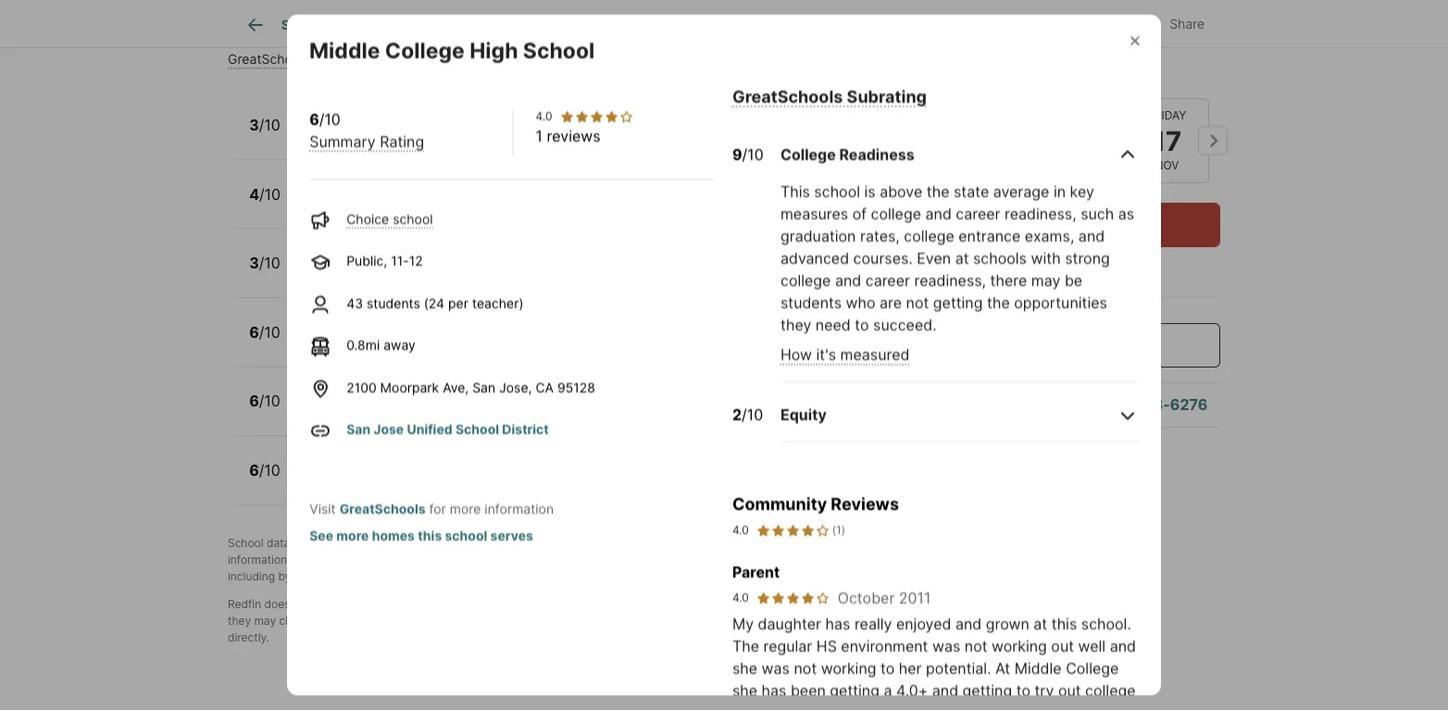 Task type: vqa. For each thing, say whether or not it's contained in the screenshot.


Task type: locate. For each thing, give the bounding box(es) containing it.
0.9mi inside gardner elementary school public, k-5 • serves this home • 0.9mi
[[502, 128, 535, 144]]

see more homes this school serves
[[309, 527, 533, 543]]

college up this at the right top of page
[[781, 145, 836, 163]]

ca
[[536, 379, 554, 395]]

home inside herbert hoover middle school public, 6-8 • serves this home • 1.0mi
[[454, 266, 488, 282]]

high up "san jose unified school district"
[[427, 384, 461, 402]]

students up need
[[781, 293, 842, 311]]

my
[[732, 614, 754, 632]]

their down buyers
[[691, 553, 715, 566]]

be up contact
[[743, 597, 756, 611]]

jose
[[374, 421, 404, 437]]

k-
[[346, 128, 359, 144], [346, 335, 359, 351]]

8 inside ace inspire academy charter, 5-8 • choice school • 0.9mi
[[368, 197, 376, 213]]

tour
[[1096, 216, 1126, 234]]

san jose unified school district
[[346, 421, 549, 437]]

0 horizontal spatial may
[[254, 614, 276, 627]]

school
[[740, 0, 780, 6], [814, 182, 860, 200], [437, 197, 477, 213], [393, 211, 433, 226], [427, 335, 468, 351], [445, 527, 487, 543], [818, 553, 852, 566], [578, 614, 613, 627], [790, 614, 824, 627]]

redfin down including
[[228, 597, 261, 611]]

0 horizontal spatial they
[[228, 614, 251, 627]]

0 horizontal spatial is
[[293, 536, 302, 550]]

ace
[[301, 177, 329, 195]]

grown
[[986, 614, 1029, 632]]

1 vertical spatial middle
[[417, 246, 466, 264]]

1 vertical spatial rating 4.0 out of 5 element
[[756, 522, 830, 538]]

greatschools summary rating link
[[228, 51, 414, 67]]

to inside school service boundaries are intended to be used as a reference only; they may change and are not
[[729, 597, 740, 611]]

the
[[732, 636, 759, 655], [828, 703, 855, 710]]

schools right the all
[[270, 10, 317, 25]]

2 vertical spatial are
[[344, 614, 361, 627]]

0 horizontal spatial information
[[228, 553, 287, 566]]

abraham lincoln high school
[[301, 384, 514, 402]]

schools inside please check the school district website to see all schools serving this home.
[[270, 10, 317, 25]]

1 vertical spatial 6 /10
[[249, 392, 280, 410]]

rating 4.0 out of 5 element
[[560, 109, 634, 123], [756, 522, 830, 538], [756, 590, 830, 605]]

1 k- from the top
[[346, 128, 359, 144]]

choice down the academy
[[391, 197, 433, 213]]

not up potential. on the bottom of page
[[965, 636, 988, 655]]

2 vertical spatial 8
[[359, 335, 367, 351]]

herbert
[[301, 246, 358, 264]]

0 vertical spatial in
[[1054, 182, 1066, 200]]

1 vertical spatial has
[[762, 681, 787, 699]]

1 vertical spatial in
[[1035, 703, 1048, 710]]

public, left 0.8mi
[[301, 335, 342, 351]]

5-
[[354, 197, 368, 213]]

information up including
[[228, 553, 287, 566]]

getting up teachers
[[830, 681, 880, 699]]

1 tab from the left
[[342, 3, 433, 47]]

1 vertical spatial more
[[336, 527, 369, 543]]

0 vertical spatial home
[[453, 128, 487, 144]]

1 horizontal spatial the
[[828, 703, 855, 710]]

choice inside ace inspire academy charter, 5-8 • choice school • 0.9mi
[[391, 197, 433, 213]]

and inside school service boundaries are intended to be used as a reference only; they may change and are not
[[321, 614, 341, 627]]

free,
[[949, 256, 973, 269]]

3 down the "4"
[[249, 254, 259, 272]]

guaranteed to be accurate. to verify school enrollment eligibility, contact the school district directly.
[[228, 614, 864, 644]]

or right endorse
[[360, 597, 370, 611]]

may down 'anytime'
[[1031, 271, 1061, 289]]

3 for herbert
[[249, 254, 259, 272]]

was
[[932, 636, 961, 655], [762, 659, 790, 677]]

class
[[732, 703, 768, 710]]

1 vertical spatial home
[[454, 266, 488, 282]]

the inside first step, and conduct their own investigation to determine their desired schools or school districts, including by contacting and visiting the schools themselves.
[[416, 569, 433, 583]]

redfin up investigation in the bottom left of the page
[[578, 536, 612, 550]]

working
[[992, 636, 1047, 655], [821, 659, 876, 677]]

43 students (24 per teacher)
[[346, 295, 524, 311]]

this left school.
[[1052, 614, 1077, 632]]

renters
[[748, 536, 785, 550]]

this left home.
[[370, 10, 392, 25]]

1 vertical spatial 8
[[360, 266, 368, 282]]

to inside 'guaranteed to be accurate. to verify school enrollment eligibility, contact the school district directly.'
[[447, 614, 458, 627]]

choice
[[391, 197, 433, 213], [346, 211, 389, 226], [381, 335, 424, 351]]

rating down elementary
[[380, 132, 424, 150]]

tab
[[342, 3, 433, 47], [433, 3, 563, 47], [563, 3, 703, 47], [703, 3, 787, 47], [787, 3, 866, 47]]

is inside this school is above the state average in key measures of college and career readiness, such as graduation rates, college entrance exams, and advanced courses.  even at schools with strong college and career readiness, there may be students who are not getting the opportunities they need to succeed.
[[864, 182, 876, 200]]

to inside please check the school district website to see all schools serving this home.
[[882, 0, 894, 6]]

middle up try
[[1015, 659, 1062, 677]]

0 vertical spatial san
[[472, 379, 496, 395]]

2 3 /10 from the top
[[249, 254, 280, 272]]

0 horizontal spatial their
[[499, 553, 523, 566]]

students right 43
[[367, 295, 420, 311]]

schools up there
[[973, 249, 1027, 267]]

not up succeed.
[[906, 293, 929, 311]]

san left jose
[[346, 421, 371, 437]]

their
[[499, 553, 523, 566], [691, 553, 715, 566]]

be inside 'guaranteed to be accurate. to verify school enrollment eligibility, contact the school district directly.'
[[461, 614, 474, 627]]

home up per
[[454, 266, 488, 282]]

1 vertical spatial 4.0
[[732, 523, 749, 536]]

the inside 'guaranteed to be accurate. to verify school enrollment eligibility, contact the school district directly.'
[[769, 614, 787, 627]]

information inside middle college high school dialog
[[485, 500, 554, 516]]

desired
[[718, 553, 757, 566]]

0 horizontal spatial has
[[762, 681, 787, 699]]

the right the well.
[[828, 703, 855, 710]]

to inside first step, and conduct their own investigation to determine their desired schools or school districts, including by contacting and visiting the schools themselves.
[[621, 553, 631, 566]]

a inside school service boundaries are intended to be used as a reference only; they may change and are not
[[803, 597, 810, 611]]

0.9mi left 1
[[502, 128, 535, 144]]

this inside gardner elementary school public, k-5 • serves this home • 0.9mi
[[427, 128, 449, 144]]

and down 4.0+
[[925, 703, 951, 710]]

1 their from the left
[[499, 553, 523, 566]]

0 vertical spatial serves
[[381, 128, 423, 144]]

1 vertical spatial district
[[827, 614, 864, 627]]

redfin inside , a nonprofit organization. redfin recommends buyers and renters use greatschools information and ratings as a
[[578, 536, 612, 550]]

has down reference
[[826, 614, 850, 632]]

8 up 43
[[360, 266, 368, 282]]

to down who
[[855, 316, 869, 334]]

reviews
[[547, 126, 601, 144]]

2 horizontal spatial are
[[880, 293, 902, 311]]

schools
[[270, 10, 317, 25], [973, 249, 1027, 267], [760, 553, 801, 566], [437, 569, 477, 583]]

1 horizontal spatial college
[[781, 145, 836, 163]]

0 vertical spatial district
[[784, 0, 827, 6]]

is up of
[[864, 182, 876, 200]]

accurate.
[[477, 614, 527, 627]]

graduation
[[781, 227, 856, 245]]

and down potential. on the bottom of page
[[932, 681, 958, 699]]

district down reference
[[827, 614, 864, 627]]

public, left 11-
[[346, 253, 387, 268]]

choice inside middle college high school dialog
[[346, 211, 389, 226]]

0 vertical spatial middle
[[309, 36, 380, 62]]

redfin does not endorse or guarantee this information.
[[228, 597, 515, 611]]

the left state
[[927, 182, 950, 200]]

daughter
[[758, 614, 821, 632]]

1 horizontal spatial information
[[485, 500, 554, 516]]

college down well
[[1066, 659, 1119, 677]]

0 vertical spatial 4.0
[[536, 109, 552, 123]]

2100
[[346, 379, 377, 395]]

0 vertical spatial information
[[485, 500, 554, 516]]

1 horizontal spatial district
[[827, 614, 864, 627]]

8 down inspire
[[368, 197, 376, 213]]

school up 1.0mi at top
[[469, 246, 519, 264]]

getting
[[933, 293, 983, 311], [830, 681, 880, 699], [963, 681, 1012, 699]]

public, down herbert
[[301, 266, 342, 282]]

ace inspire academy charter, 5-8 • choice school • 0.9mi
[[301, 177, 525, 213]]

0 horizontal spatial high
[[427, 384, 461, 402]]

2 vertical spatial be
[[461, 614, 474, 627]]

2 horizontal spatial middle
[[1015, 659, 1062, 677]]

middle right 11-
[[417, 246, 466, 264]]

2 vertical spatial rating 4.0 out of 5 element
[[756, 590, 830, 605]]

middle down "serving" at the top of the page
[[309, 36, 380, 62]]

as right ratings
[[352, 553, 364, 566]]

greatschools up 9 /10
[[732, 86, 843, 106]]

2 6 /10 from the top
[[249, 392, 280, 410]]

school inside please check the school district website to see all schools serving this home.
[[740, 0, 780, 6]]

1 3 from the top
[[249, 116, 259, 134]]

the inside my daughter has really enjoyed and grown at this school. the regular hs environment was not working out well and she was not working to her potential. at middle college she has been getting a 4.0+ and getting to try out college class as well. the teachers and counselors in the pro
[[1052, 703, 1075, 710]]

1 horizontal spatial in
[[1054, 182, 1066, 200]]

friday 17 nov
[[1148, 109, 1186, 172]]

1 horizontal spatial at
[[1034, 614, 1047, 632]]

0 vertical spatial are
[[880, 293, 902, 311]]

by up does in the bottom left of the page
[[278, 569, 291, 583]]

0 vertical spatial 8
[[368, 197, 376, 213]]

has up class
[[762, 681, 787, 699]]

rates,
[[860, 227, 900, 245]]

serves inside herbert hoover middle school public, 6-8 • serves this home • 1.0mi
[[382, 266, 424, 282]]

0 vertical spatial or
[[804, 553, 814, 566]]

greatschools down search link
[[228, 51, 310, 67]]

9 /10
[[732, 145, 764, 163]]

working down the grown
[[992, 636, 1047, 655]]

there
[[990, 271, 1027, 289]]

k- down gardner
[[346, 128, 359, 144]]

out left well
[[1051, 636, 1074, 655]]

the down step,
[[416, 569, 433, 583]]

college down above at the right
[[871, 204, 921, 223]]

to
[[530, 614, 543, 627]]

4.0 for october
[[732, 591, 749, 604]]

eligibility,
[[674, 614, 723, 627]]

and left the grown
[[956, 614, 982, 632]]

1 horizontal spatial has
[[826, 614, 850, 632]]

a right ,
[[447, 536, 453, 550]]

1 vertical spatial are
[[660, 597, 677, 611]]

environment
[[841, 636, 928, 655]]

as inside , a nonprofit organization. redfin recommends buyers and renters use greatschools information and ratings as a
[[352, 553, 364, 566]]

key
[[1070, 182, 1094, 200]]

as inside this school is above the state average in key measures of college and career readiness, such as graduation rates, college entrance exams, and advanced courses.  even at schools with strong college and career readiness, there may be students who are not getting the opportunities they need to succeed.
[[1118, 204, 1134, 223]]

intended
[[680, 597, 726, 611]]

be inside school service boundaries are intended to be used as a reference only; they may change and are not
[[743, 597, 756, 611]]

0 horizontal spatial was
[[762, 659, 790, 677]]

2 3 from the top
[[249, 254, 259, 272]]

1 vertical spatial may
[[254, 614, 276, 627]]

this inside please check the school district website to see all schools serving this home.
[[370, 10, 392, 25]]

(408) 583-6276
[[1089, 396, 1208, 414]]

this down visit greatschools for more information
[[418, 527, 442, 543]]

away
[[383, 337, 416, 353]]

0 horizontal spatial redfin
[[228, 597, 261, 611]]

1 vertical spatial k-
[[346, 335, 359, 351]]

readiness,
[[1005, 204, 1077, 223], [914, 271, 986, 289]]

1 horizontal spatial is
[[864, 182, 876, 200]]

was up potential. on the bottom of page
[[932, 636, 961, 655]]

0 horizontal spatial middle
[[309, 36, 380, 62]]

0 horizontal spatial students
[[367, 295, 420, 311]]

1 vertical spatial be
[[743, 597, 756, 611]]

not inside this school is above the state average in key measures of college and career readiness, such as graduation rates, college entrance exams, and advanced courses.  even at schools with strong college and career readiness, there may be students who are not getting the opportunities they need to succeed.
[[906, 293, 929, 311]]

subrating
[[847, 86, 927, 106]]

service
[[557, 597, 595, 611]]

6276
[[1170, 396, 1208, 414]]

public, inside middle college high school dialog
[[346, 253, 387, 268]]

0.9mi up 1.0mi at top
[[492, 197, 525, 213]]

greatschools inside , a nonprofit organization. redfin recommends buyers and renters use greatschools information and ratings as a
[[810, 536, 881, 550]]

0 vertical spatial may
[[1031, 271, 1061, 289]]

and up who
[[835, 271, 861, 289]]

1 horizontal spatial by
[[354, 536, 367, 550]]

2 k- from the top
[[346, 335, 359, 351]]

school inside middle college high school element
[[523, 36, 595, 62]]

and up even
[[925, 204, 952, 223]]

college up even
[[904, 227, 954, 245]]

was down regular
[[762, 659, 790, 677]]

middle college high school
[[309, 36, 595, 62]]

home inside gardner elementary school public, k-5 • serves this home • 0.9mi
[[453, 128, 487, 144]]

, a nonprofit organization. redfin recommends buyers and renters use greatschools information and ratings as a
[[228, 536, 881, 566]]

as up daughter
[[788, 597, 800, 611]]

it's
[[931, 256, 946, 269]]

getting down free,
[[933, 293, 983, 311]]

2 horizontal spatial be
[[1065, 271, 1083, 289]]

not up change
[[293, 597, 311, 611]]

by
[[354, 536, 367, 550], [278, 569, 291, 583]]

greatschools link
[[339, 500, 426, 516]]

rating 4.0 out of 5 element up reviews
[[560, 109, 634, 123]]

4.0 up contact
[[732, 591, 749, 604]]

17
[[1153, 124, 1182, 157]]

2 /10
[[732, 405, 763, 423]]

high inside dialog
[[470, 36, 518, 62]]

home left 1
[[453, 128, 487, 144]]

1 horizontal spatial or
[[804, 553, 814, 566]]

working down hs
[[821, 659, 876, 677]]

0 vertical spatial college
[[385, 36, 465, 62]]

1 horizontal spatial was
[[932, 636, 961, 655]]

getting up counselors
[[963, 681, 1012, 699]]

she
[[732, 659, 758, 677], [732, 681, 758, 699]]

by inside first step, and conduct their own investigation to determine their desired schools or school districts, including by contacting and visiting the schools themselves.
[[278, 569, 291, 583]]

hs
[[817, 636, 837, 655]]

even
[[917, 249, 951, 267]]

greatschools
[[228, 51, 310, 67], [732, 86, 843, 106], [339, 500, 426, 516], [370, 536, 441, 550], [810, 536, 881, 550]]

first step, and conduct their own investigation to determine their desired schools or school districts, including by contacting and visiting the schools themselves.
[[228, 553, 900, 583]]

more right see
[[336, 527, 369, 543]]

visit greatschools for more information
[[309, 500, 554, 516]]

career down courses.
[[865, 271, 910, 289]]

as
[[1118, 204, 1134, 223], [352, 553, 364, 566], [788, 597, 800, 611], [772, 703, 788, 710]]

schedule
[[1025, 216, 1093, 234]]

or
[[804, 553, 814, 566], [360, 597, 370, 611]]

3 /10 left gardner
[[249, 116, 280, 134]]

state
[[954, 182, 989, 200]]

and down school.
[[1110, 636, 1136, 655]]

1 vertical spatial san
[[346, 421, 371, 437]]

1 vertical spatial by
[[278, 569, 291, 583]]

at
[[995, 659, 1010, 677]]

1 horizontal spatial be
[[743, 597, 756, 611]]

district inside 'guaranteed to be accurate. to verify school enrollment eligibility, contact the school district directly.'
[[827, 614, 864, 627]]

k- inside gardner elementary school public, k-5 • serves this home • 0.9mi
[[346, 128, 359, 144]]

may down does in the bottom left of the page
[[254, 614, 276, 627]]

district left website
[[784, 0, 827, 6]]

public, 11-12
[[346, 253, 423, 268]]

2 vertical spatial middle
[[1015, 659, 1062, 677]]

2 vertical spatial 4.0
[[732, 591, 749, 604]]

0 vertical spatial be
[[1065, 271, 1083, 289]]

be inside this school is above the state average in key measures of college and career readiness, such as graduation rates, college entrance exams, and advanced courses.  even at schools with strong college and career readiness, there may be students who are not getting the opportunities they need to succeed.
[[1065, 271, 1083, 289]]

rating 4.0 out of 5 element for october 2011
[[756, 590, 830, 605]]

all
[[253, 10, 267, 25]]

school right elementary
[[450, 108, 500, 126]]

0 vertical spatial 6 /10
[[249, 323, 280, 341]]

serves down the hoover on the left top of the page
[[382, 266, 424, 282]]

0 vertical spatial they
[[781, 316, 811, 334]]

choice down inspire
[[346, 211, 389, 226]]

0.9mi
[[502, 128, 535, 144], [492, 197, 525, 213]]

middle
[[309, 36, 380, 62], [417, 246, 466, 264], [1015, 659, 1062, 677]]

1 horizontal spatial they
[[781, 316, 811, 334]]

getting inside this school is above the state average in key measures of college and career readiness, such as graduation rates, college entrance exams, and advanced courses.  even at schools with strong college and career readiness, there may be students who are not getting the opportunities they need to succeed.
[[933, 293, 983, 311]]

0 vertical spatial k-
[[346, 128, 359, 144]]

more right the for
[[450, 500, 481, 516]]

1 vertical spatial serves
[[382, 266, 424, 282]]

0 vertical spatial 3 /10
[[249, 116, 280, 134]]

are up succeed.
[[880, 293, 902, 311]]

and down endorse
[[321, 614, 341, 627]]

3 up the "4"
[[249, 116, 259, 134]]

1 6 /10 from the top
[[249, 323, 280, 341]]

0 vertical spatial 3
[[249, 116, 259, 134]]

0 vertical spatial redfin
[[578, 536, 612, 550]]

6 inside 6 /10 summary rating
[[309, 110, 319, 128]]

2 tab from the left
[[433, 3, 563, 47]]

strong
[[1065, 249, 1110, 267]]

0 horizontal spatial readiness,
[[914, 271, 986, 289]]

greatschools summary rating
[[228, 51, 414, 67]]

school inside school service boundaries are intended to be used as a reference only; they may change and are not
[[518, 597, 554, 611]]

1 horizontal spatial more
[[450, 500, 481, 516]]

1 reviews
[[536, 126, 601, 144]]

middle inside my daughter has really enjoyed and grown at this school. the regular hs environment was not working out well and she was not working to her potential. at middle college she has been getting a 4.0+ and getting to try out college class as well. the teachers and counselors in the pro
[[1015, 659, 1062, 677]]

0 horizontal spatial by
[[278, 569, 291, 583]]

1 3 /10 from the top
[[249, 116, 280, 134]]

0 vertical spatial rating 4.0 out of 5 element
[[560, 109, 634, 123]]

school up to
[[518, 597, 554, 611]]

5
[[359, 128, 366, 144]]

1 horizontal spatial may
[[1031, 271, 1061, 289]]

1 horizontal spatial redfin
[[578, 536, 612, 550]]

endorse
[[314, 597, 357, 611]]

a left first
[[368, 553, 374, 566]]

0 vertical spatial has
[[826, 614, 850, 632]]

public, down gardner
[[301, 128, 342, 144]]

the down used
[[769, 614, 787, 627]]

students inside this school is above the state average in key measures of college and career readiness, such as graduation rates, college entrance exams, and advanced courses.  even at schools with strong college and career readiness, there may be students who are not getting the opportunities they need to succeed.
[[781, 293, 842, 311]]

0 vertical spatial the
[[732, 636, 759, 655]]

summary down "serving" at the top of the page
[[314, 51, 372, 67]]

1 vertical spatial information
[[228, 553, 287, 566]]

nonprofit
[[456, 536, 504, 550]]

charter,
[[301, 197, 351, 213]]

0 horizontal spatial at
[[955, 249, 969, 267]]

at right it's
[[955, 249, 969, 267]]

college inside my daughter has really enjoyed and grown at this school. the regular hs environment was not working out well and she was not working to her potential. at middle college she has been getting a 4.0+ and getting to try out college class as well. the teachers and counselors in the pro
[[1085, 681, 1136, 699]]

regular
[[763, 636, 812, 655]]

0 horizontal spatial be
[[461, 614, 474, 627]]

middle college high school element
[[309, 14, 617, 63]]

1 horizontal spatial students
[[781, 293, 842, 311]]

as right such
[[1118, 204, 1134, 223]]

0 horizontal spatial college
[[385, 36, 465, 62]]

0 vertical spatial was
[[932, 636, 961, 655]]

serves
[[381, 128, 423, 144], [382, 266, 424, 282]]

0 horizontal spatial career
[[865, 271, 910, 289]]

0 horizontal spatial or
[[360, 597, 370, 611]]

1 vertical spatial summary
[[309, 132, 376, 150]]

1 horizontal spatial their
[[691, 553, 715, 566]]

0 vertical spatial 0.9mi
[[502, 128, 535, 144]]

and
[[925, 204, 952, 223], [1079, 227, 1105, 245], [835, 271, 861, 289], [725, 536, 745, 550], [290, 553, 310, 566], [430, 553, 450, 566], [353, 569, 373, 583], [321, 614, 341, 627], [956, 614, 982, 632], [1110, 636, 1136, 655], [932, 681, 958, 699], [925, 703, 951, 710]]

this right 12
[[428, 266, 450, 282]]

1 vertical spatial 3 /10
[[249, 254, 280, 272]]

None button
[[942, 97, 1026, 184], [1033, 98, 1118, 183], [1125, 98, 1209, 183], [942, 97, 1026, 184], [1033, 98, 1118, 183], [1125, 98, 1209, 183]]

school inside gardner elementary school public, k-5 • serves this home • 0.9mi
[[450, 108, 500, 126]]

their up themselves.
[[499, 553, 523, 566]]

school down please check the school district website to see all schools serving this home.
[[523, 36, 595, 62]]

in inside my daughter has really enjoyed and grown at this school. the regular hs environment was not working out well and she was not working to her potential. at middle college she has been getting a 4.0+ and getting to try out college class as well. the teachers and counselors in the pro
[[1035, 703, 1048, 710]]



Task type: describe. For each thing, give the bounding box(es) containing it.
0 vertical spatial by
[[354, 536, 367, 550]]

(1)
[[832, 523, 845, 536]]

may inside school service boundaries are intended to be used as a reference only; they may change and are not
[[254, 614, 276, 627]]

middle college high school dialog
[[287, 14, 1161, 710]]

2011
[[899, 588, 931, 606]]

43
[[346, 295, 363, 311]]

who
[[846, 293, 876, 311]]

college inside my daughter has really enjoyed and grown at this school. the regular hs environment was not working out well and she was not working to her potential. at middle college she has been getting a 4.0+ and getting to try out college class as well. the teachers and counselors in the pro
[[1066, 659, 1119, 677]]

search link
[[244, 14, 326, 36]]

0 vertical spatial summary
[[314, 51, 372, 67]]

verify
[[546, 614, 575, 627]]

information.
[[452, 597, 515, 611]]

information inside , a nonprofit organization. redfin recommends buyers and renters use greatschools information and ratings as a
[[228, 553, 287, 566]]

high for lincoln
[[427, 384, 461, 402]]

including
[[228, 569, 275, 583]]

school down 2100 moorpark ave, san jose, ca 95128 in the left of the page
[[455, 421, 499, 437]]

3 6 /10 from the top
[[249, 461, 280, 479]]

the down there
[[987, 293, 1010, 311]]

3 /10 for herbert
[[249, 254, 280, 272]]

(24
[[424, 295, 445, 311]]

middle inside middle college high school element
[[309, 36, 380, 62]]

may inside this school is above the state average in key measures of college and career readiness, such as graduation rates, college entrance exams, and advanced courses.  even at schools with strong college and career readiness, there may be students who are not getting the opportunities they need to succeed.
[[1031, 271, 1061, 289]]

0 horizontal spatial are
[[344, 614, 361, 627]]

they inside school service boundaries are intended to be used as a reference only; they may change and are not
[[228, 614, 251, 627]]

1 horizontal spatial san
[[472, 379, 496, 395]]

and down ,
[[430, 553, 450, 566]]

4.0 for 1
[[536, 109, 552, 123]]

per
[[448, 295, 468, 311]]

and up strong
[[1079, 227, 1105, 245]]

2 she from the top
[[732, 681, 758, 699]]

share
[[1170, 16, 1205, 32]]

guaranteed
[[384, 614, 444, 627]]

district
[[502, 421, 549, 437]]

a inside my daughter has really enjoyed and grown at this school. the regular hs environment was not working out well and she was not working to her potential. at middle college she has been getting a 4.0+ and getting to try out college class as well. the teachers and counselors in the pro
[[884, 681, 892, 699]]

school inside this school is above the state average in key measures of college and career readiness, such as graduation rates, college entrance exams, and advanced courses.  even at schools with strong college and career readiness, there may be students who are not getting the opportunities they need to succeed.
[[814, 182, 860, 200]]

2
[[732, 405, 742, 423]]

1
[[536, 126, 543, 144]]

3 for gardner
[[249, 116, 259, 134]]

enjoyed
[[896, 614, 951, 632]]

schools down conduct
[[437, 569, 477, 583]]

unified
[[407, 421, 452, 437]]

how it's measured
[[781, 345, 910, 363]]

determine
[[635, 553, 688, 566]]

october 2011
[[838, 588, 931, 606]]

greatschools up homes
[[339, 500, 426, 516]]

choice right 0.8mi
[[381, 335, 424, 351]]

0 vertical spatial out
[[1051, 636, 1074, 655]]

parent
[[732, 562, 780, 580]]

0 vertical spatial rating
[[375, 51, 414, 67]]

see more homes this school serves link
[[309, 527, 533, 543]]

anytime
[[1013, 256, 1055, 269]]

public, inside gardner elementary school public, k-5 • serves this home • 0.9mi
[[301, 128, 342, 144]]

at inside my daughter has really enjoyed and grown at this school. the regular hs environment was not working out well and she was not working to her potential. at middle college she has been getting a 4.0+ and getting to try out college class as well. the teachers and counselors in the pro
[[1034, 614, 1047, 632]]

1 vertical spatial or
[[360, 597, 370, 611]]

as inside school service boundaries are intended to be used as a reference only; they may change and are not
[[788, 597, 800, 611]]

school data is provided by greatschools
[[228, 536, 441, 550]]

serves inside gardner elementary school public, k-5 • serves this home • 0.9mi
[[381, 128, 423, 144]]

1 vertical spatial was
[[762, 659, 790, 677]]

is for provided
[[293, 536, 302, 550]]

inspire
[[333, 177, 382, 195]]

potential.
[[926, 659, 991, 677]]

friday
[[1148, 109, 1186, 122]]

rating inside 6 /10 summary rating
[[380, 132, 424, 150]]

school inside ace inspire academy charter, 5-8 • choice school • 0.9mi
[[437, 197, 477, 213]]

homes
[[372, 527, 415, 543]]

equity button
[[781, 389, 1139, 442]]

1 horizontal spatial are
[[660, 597, 677, 611]]

to left try
[[1016, 681, 1031, 699]]

this inside my daughter has really enjoyed and grown at this school. the regular hs environment was not working out well and she was not working to her potential. at middle college she has been getting a 4.0+ and getting to try out college class as well. the teachers and counselors in the pro
[[1052, 614, 1077, 632]]

not up been
[[794, 659, 817, 677]]

college readiness button
[[781, 129, 1139, 180]]

it's free, cancel anytime
[[931, 256, 1055, 269]]

the inside please check the school district website to see all schools serving this home.
[[717, 0, 737, 6]]

choice school
[[346, 211, 433, 226]]

3 /10 for gardner
[[249, 116, 280, 134]]

greatschools subrating link
[[732, 86, 927, 106]]

0.8mi
[[346, 337, 380, 353]]

1 vertical spatial working
[[821, 659, 876, 677]]

3 tab from the left
[[563, 3, 703, 47]]

8 inside herbert hoover middle school public, 6-8 • serves this home • 1.0mi
[[360, 266, 368, 282]]

6 /10 summary rating
[[309, 110, 424, 150]]

and up contacting
[[290, 553, 310, 566]]

next image
[[1198, 126, 1228, 155]]

2 their from the left
[[691, 553, 715, 566]]

equity
[[781, 405, 827, 423]]

first
[[377, 553, 398, 566]]

1 she from the top
[[732, 659, 758, 677]]

schedule tour
[[1025, 216, 1126, 234]]

5 tab from the left
[[787, 3, 866, 47]]

district inside please check the school district website to see all schools serving this home.
[[784, 0, 827, 6]]

how
[[781, 345, 812, 363]]

2100 moorpark ave, san jose, ca 95128
[[346, 379, 595, 395]]

4 /10
[[249, 185, 281, 203]]

are inside this school is above the state average in key measures of college and career readiness, such as graduation rates, college entrance exams, and advanced courses.  even at schools with strong college and career readiness, there may be students who are not getting the opportunities they need to succeed.
[[880, 293, 902, 311]]

and up redfin does not endorse or guarantee this information.
[[353, 569, 373, 583]]

college inside college readiness dropdown button
[[781, 145, 836, 163]]

provided
[[305, 536, 351, 550]]

/10 inside 6 /10 summary rating
[[319, 110, 341, 128]]

advanced
[[781, 249, 849, 267]]

to down environment
[[881, 659, 895, 677]]

and up desired
[[725, 536, 745, 550]]

with
[[1031, 249, 1061, 267]]

is for above
[[864, 182, 876, 200]]

of
[[853, 204, 867, 223]]

been
[[791, 681, 826, 699]]

well
[[1078, 636, 1106, 655]]

school inside first step, and conduct their own investigation to determine their desired schools or school districts, including by contacting and visiting the schools themselves.
[[818, 553, 852, 566]]

elementary
[[364, 108, 446, 126]]

as inside my daughter has really enjoyed and grown at this school. the regular hs environment was not working out well and she was not working to her potential. at middle college she has been getting a 4.0+ and getting to try out college class as well. the teachers and counselors in the pro
[[772, 703, 788, 710]]

1 vertical spatial out
[[1058, 681, 1081, 699]]

investigation
[[551, 553, 618, 566]]

1.0mi
[[503, 266, 534, 282]]

enrollment
[[616, 614, 671, 627]]

high for college
[[470, 36, 518, 62]]

greatschools up step,
[[370, 536, 441, 550]]

ratings
[[313, 553, 349, 566]]

schools inside this school is above the state average in key measures of college and career readiness, such as graduation rates, college entrance exams, and advanced courses.  even at schools with strong college and career readiness, there may be students who are not getting the opportunities they need to succeed.
[[973, 249, 1027, 267]]

reference
[[813, 597, 863, 611]]

1 vertical spatial redfin
[[228, 597, 261, 611]]

(408)
[[1089, 396, 1131, 414]]

public, inside herbert hoover middle school public, 6-8 • serves this home • 1.0mi
[[301, 266, 342, 282]]

school left the data
[[228, 536, 264, 550]]

my daughter has really enjoyed and grown at this school. the regular hs environment was not working out well and she was not working to her potential. at middle college she has been getting a 4.0+ and getting to try out college class as well. the teachers and counselors in the pro
[[732, 614, 1138, 710]]

1 vertical spatial readiness,
[[914, 271, 986, 289]]

0 vertical spatial working
[[992, 636, 1047, 655]]

search tab list
[[228, 0, 881, 47]]

middle inside herbert hoover middle school public, 6-8 • serves this home • 1.0mi
[[417, 246, 466, 264]]

summary inside 6 /10 summary rating
[[309, 132, 376, 150]]

rating 4.0 out of 5 element for 1 reviews
[[560, 109, 634, 123]]

try
[[1035, 681, 1054, 699]]

college down advanced
[[781, 271, 831, 289]]

schedule tour button
[[931, 203, 1220, 247]]

teacher)
[[472, 295, 524, 311]]

guarantee
[[374, 597, 427, 611]]

boundaries
[[598, 597, 657, 611]]

contact
[[726, 614, 766, 627]]

at inside this school is above the state average in key measures of college and career readiness, such as graduation rates, college entrance exams, and advanced courses.  even at schools with strong college and career readiness, there may be students who are not getting the opportunities they need to succeed.
[[955, 249, 969, 267]]

college inside middle college high school element
[[385, 36, 465, 62]]

counselors
[[955, 703, 1031, 710]]

school down 1.1mi
[[464, 384, 514, 402]]

in inside this school is above the state average in key measures of college and career readiness, such as graduation rates, college entrance exams, and advanced courses.  even at schools with strong college and career readiness, there may be students who are not getting the opportunities they need to succeed.
[[1054, 182, 1066, 200]]

not inside school service boundaries are intended to be used as a reference only; they may change and are not
[[364, 614, 381, 627]]

please
[[632, 0, 673, 6]]

this inside herbert hoover middle school public, 6-8 • serves this home • 1.0mi
[[428, 266, 450, 282]]

school inside herbert hoover middle school public, 6-8 • serves this home • 1.0mi
[[469, 246, 519, 264]]

visit
[[309, 500, 336, 516]]

san jose unified school district link
[[346, 421, 549, 437]]

step,
[[401, 553, 427, 566]]

schools down "renters"
[[760, 553, 801, 566]]

measured
[[840, 345, 910, 363]]

this up the 'guaranteed' at the left
[[430, 597, 449, 611]]

0 vertical spatial readiness,
[[1005, 204, 1077, 223]]

1 vertical spatial the
[[828, 703, 855, 710]]

courses.
[[853, 249, 913, 267]]

0.9mi inside ace inspire academy charter, 5-8 • choice school • 0.9mi
[[492, 197, 525, 213]]

search
[[281, 17, 326, 33]]

0 vertical spatial more
[[450, 500, 481, 516]]

change
[[279, 614, 318, 627]]

her
[[899, 659, 922, 677]]

october
[[838, 588, 895, 606]]

0 horizontal spatial more
[[336, 527, 369, 543]]

to inside this school is above the state average in key measures of college and career readiness, such as graduation rates, college entrance exams, and advanced courses.  even at schools with strong college and career readiness, there may be students who are not getting the opportunities they need to succeed.
[[855, 316, 869, 334]]

college readiness
[[781, 145, 915, 163]]

or inside first step, and conduct their own investigation to determine their desired schools or school districts, including by contacting and visiting the schools themselves.
[[804, 553, 814, 566]]

1 vertical spatial career
[[865, 271, 910, 289]]

4 tab from the left
[[703, 3, 787, 47]]

average
[[993, 182, 1049, 200]]

4
[[249, 185, 259, 203]]

how it's measured link
[[781, 345, 910, 363]]

serving
[[321, 10, 366, 25]]

does
[[264, 597, 290, 611]]

they inside this school is above the state average in key measures of college and career readiness, such as graduation rates, college entrance exams, and advanced courses.  even at schools with strong college and career readiness, there may be students who are not getting the opportunities they need to succeed.
[[781, 316, 811, 334]]

0 vertical spatial career
[[956, 204, 1001, 223]]



